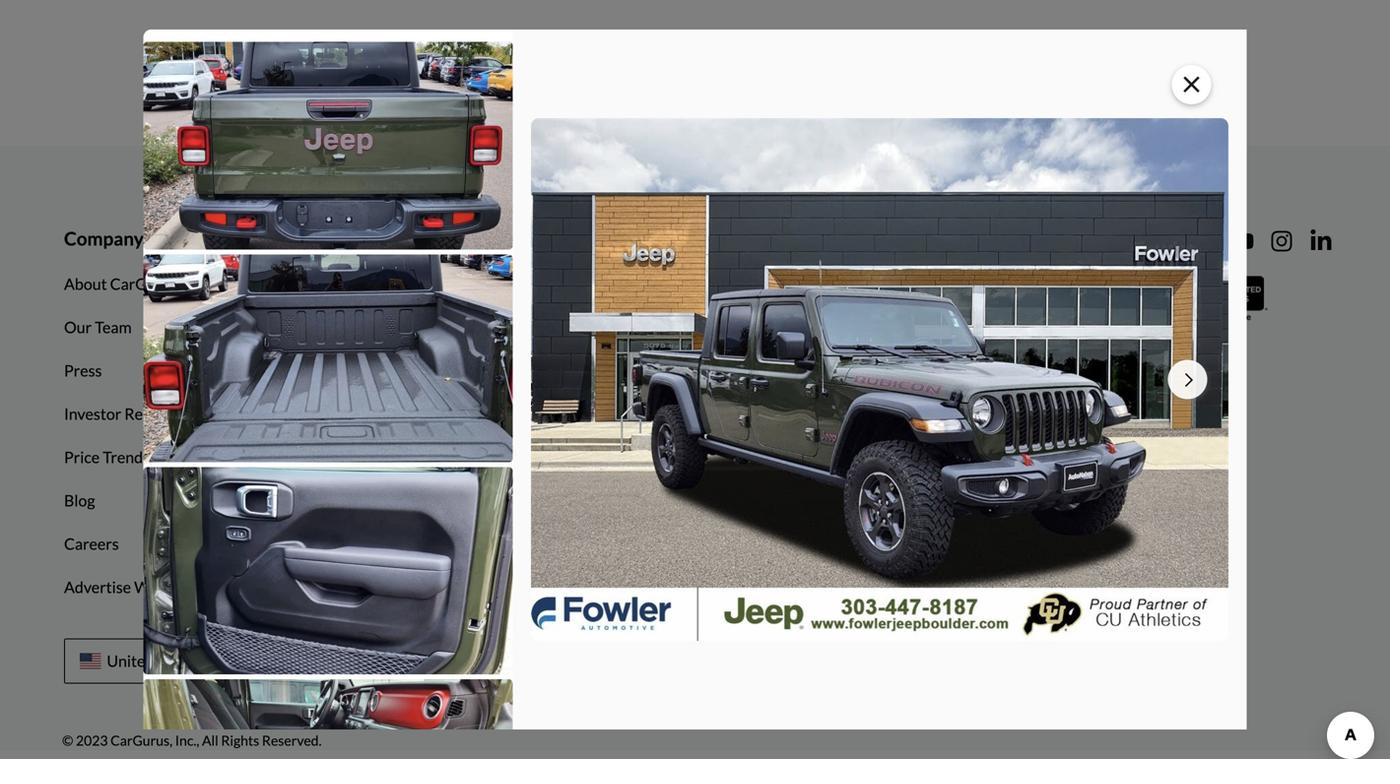 Task type: vqa. For each thing, say whether or not it's contained in the screenshot.
(720)
no



Task type: describe. For each thing, give the bounding box(es) containing it.
terms for terms
[[545, 227, 596, 250]]

contact us link
[[936, 306, 1042, 350]]

dealers
[[363, 227, 428, 250]]

or
[[626, 405, 641, 424]]

press link
[[49, 350, 117, 393]]

dealer resources
[[332, 275, 453, 294]]

my privacy rights link
[[530, 350, 684, 393]]

dealer signup link
[[317, 306, 443, 350]]

united states (en)
[[107, 652, 234, 671]]

security link
[[530, 480, 617, 523]]

©
[[62, 733, 73, 749]]

trends
[[103, 448, 150, 467]]

with
[[134, 578, 169, 597]]

use
[[607, 275, 634, 294]]

investor relations link
[[49, 393, 204, 436]]

relations
[[124, 405, 189, 424]]

team
[[95, 318, 132, 337]]

price trends
[[64, 448, 150, 467]]

our team
[[64, 318, 132, 337]]

price
[[64, 448, 100, 467]]

about cargurus
[[64, 275, 178, 294]]

dealer resources link
[[317, 263, 468, 306]]

1 vertical spatial cargurus
[[172, 578, 239, 597]]

interest-based ads link
[[530, 436, 692, 480]]

policy
[[600, 318, 641, 337]]

© 2023 cargurus, inc., all rights reserved.
[[62, 733, 322, 749]]

do not sell or share my personal information
[[545, 405, 859, 424]]

1 vertical spatial privacy
[[571, 361, 622, 381]]

interest-
[[545, 448, 606, 467]]

vehicle full photo image
[[531, 118, 1229, 642]]

resources
[[381, 275, 453, 294]]

careers
[[64, 535, 119, 554]]

interest-based ads
[[545, 448, 677, 467]]

privacy policy link
[[530, 306, 656, 350]]

terms of use
[[545, 275, 634, 294]]

our
[[64, 318, 92, 337]]

advertise with cargurus link
[[49, 566, 254, 610]]

view vehicle photo 12 image
[[143, 255, 513, 462]]

our team link
[[49, 306, 146, 350]]

1 vertical spatial rights
[[221, 733, 259, 749]]

help link
[[936, 263, 998, 306]]

1 help from the top
[[951, 227, 991, 250]]

all
[[202, 733, 219, 749]]

us image
[[80, 654, 101, 670]]

about
[[64, 275, 107, 294]]

terms of use link
[[530, 263, 649, 306]]

view vehicle photo 11 image
[[143, 42, 513, 250]]

dealer signup
[[332, 318, 428, 337]]

contact us
[[951, 318, 1028, 337]]

ads
[[651, 448, 677, 467]]



Task type: locate. For each thing, give the bounding box(es) containing it.
privacy down 'privacy policy' link
[[571, 361, 622, 381]]

cargurus
[[110, 275, 178, 294], [172, 578, 239, 597]]

my privacy rights
[[545, 361, 669, 381]]

privacy
[[545, 318, 597, 337], [571, 361, 622, 381]]

0 vertical spatial terms
[[545, 227, 596, 250]]

press
[[64, 361, 102, 381]]

us
[[1009, 318, 1028, 337]]

help up help link
[[951, 227, 991, 250]]

view vehicle photo 13 image
[[143, 467, 513, 675]]

1 vertical spatial dealer
[[332, 318, 378, 337]]

for dealers
[[332, 227, 428, 250]]

help
[[951, 227, 991, 250], [951, 275, 984, 294]]

dealer for dealer signup
[[332, 318, 378, 337]]

terms left "of"
[[545, 275, 587, 294]]

help up contact
[[951, 275, 984, 294]]

security
[[545, 492, 602, 511]]

terms
[[545, 227, 596, 250], [545, 275, 587, 294]]

close image
[[1184, 72, 1200, 97]]

click for the bbb business review of this auto listing service in cambridge ma image
[[1176, 274, 1270, 323]]

personal
[[713, 405, 773, 424]]

2 help from the top
[[951, 275, 984, 294]]

rights up or
[[625, 361, 669, 381]]

dealer left signup
[[332, 318, 378, 337]]

cargurus,
[[111, 733, 173, 749]]

blog
[[64, 492, 95, 511]]

0 vertical spatial my
[[545, 361, 568, 381]]

terms for terms of use
[[545, 275, 587, 294]]

based
[[606, 448, 648, 467]]

united
[[107, 652, 154, 671]]

advertise with cargurus
[[64, 578, 239, 597]]

0 vertical spatial rights
[[625, 361, 669, 381]]

my inside my privacy rights link
[[545, 361, 568, 381]]

company
[[64, 227, 144, 250]]

1 dealer from the top
[[332, 275, 378, 294]]

terms inside "link"
[[545, 275, 587, 294]]

0 horizontal spatial rights
[[221, 733, 259, 749]]

sell
[[598, 405, 623, 424]]

0 horizontal spatial my
[[545, 361, 568, 381]]

privacy policy
[[545, 318, 641, 337]]

1 vertical spatial help
[[951, 275, 984, 294]]

1 vertical spatial my
[[687, 405, 710, 424]]

next image image
[[1186, 372, 1194, 388]]

do not sell or share my personal information link
[[530, 393, 873, 436]]

1 horizontal spatial my
[[687, 405, 710, 424]]

for
[[332, 227, 360, 250]]

dealer
[[332, 275, 378, 294], [332, 318, 378, 337]]

cargurus right with
[[172, 578, 239, 597]]

0 vertical spatial cargurus
[[110, 275, 178, 294]]

my up do
[[545, 361, 568, 381]]

privacy down terms of use "link"
[[545, 318, 597, 337]]

1 vertical spatial terms
[[545, 275, 587, 294]]

dealer for dealer resources
[[332, 275, 378, 294]]

0 vertical spatial help
[[951, 227, 991, 250]]

information
[[776, 405, 859, 424]]

(en)
[[203, 652, 234, 671]]

share
[[644, 405, 684, 424]]

reserved.
[[262, 733, 322, 749]]

2023
[[76, 733, 108, 749]]

investor
[[64, 405, 121, 424]]

blog link
[[49, 480, 110, 523]]

rights
[[625, 361, 669, 381], [221, 733, 259, 749]]

do
[[545, 405, 566, 424]]

0 vertical spatial dealer
[[332, 275, 378, 294]]

0 vertical spatial privacy
[[545, 318, 597, 337]]

my
[[545, 361, 568, 381], [687, 405, 710, 424]]

1 terms from the top
[[545, 227, 596, 250]]

cargurus up team
[[110, 275, 178, 294]]

signup
[[381, 318, 428, 337]]

2 terms from the top
[[545, 275, 587, 294]]

investor relations
[[64, 405, 189, 424]]

states
[[157, 652, 200, 671]]

2 dealer from the top
[[332, 318, 378, 337]]

terms up terms of use
[[545, 227, 596, 250]]

my right share
[[687, 405, 710, 424]]

price trends link
[[49, 436, 165, 480]]

of
[[590, 275, 604, 294]]

not
[[569, 405, 595, 424]]

advertise
[[64, 578, 131, 597]]

about cargurus link
[[49, 263, 192, 306]]

1 horizontal spatial rights
[[625, 361, 669, 381]]

contact
[[951, 318, 1006, 337]]

inc.,
[[175, 733, 199, 749]]

my inside do not sell or share my personal information link
[[687, 405, 710, 424]]

dealer down for at top left
[[332, 275, 378, 294]]

rights right all
[[221, 733, 259, 749]]

careers link
[[49, 523, 134, 566]]



